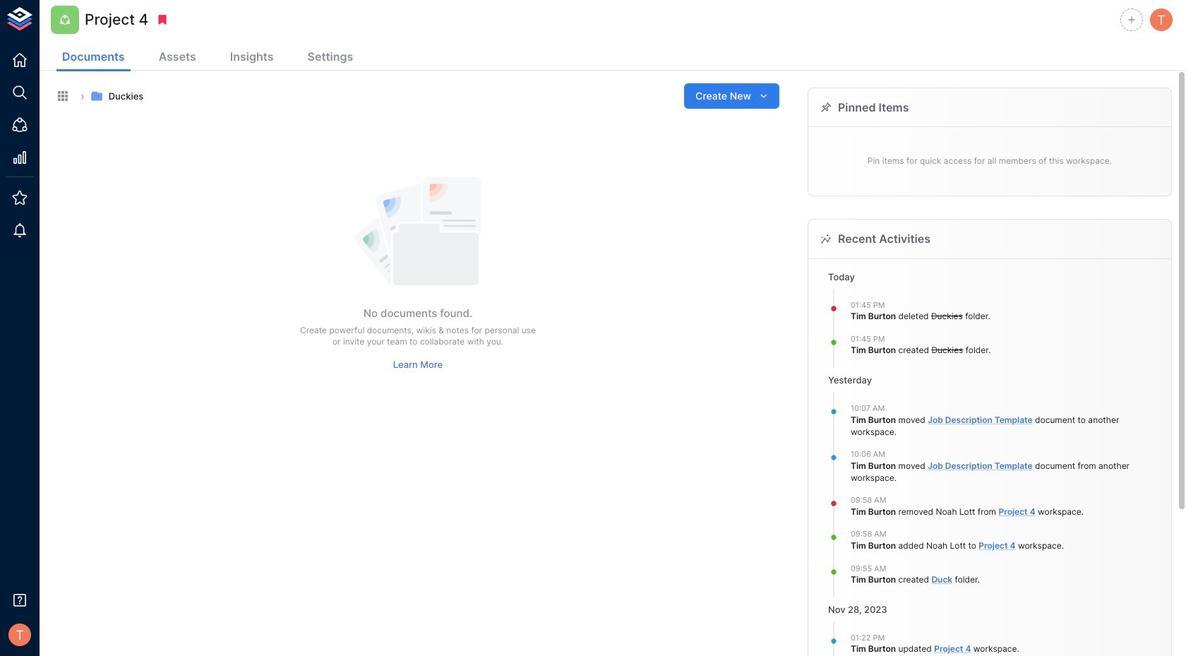 Task type: describe. For each thing, give the bounding box(es) containing it.
remove bookmark image
[[156, 13, 169, 26]]



Task type: vqa. For each thing, say whether or not it's contained in the screenshot.
Remove Bookmark image at the left of page
yes



